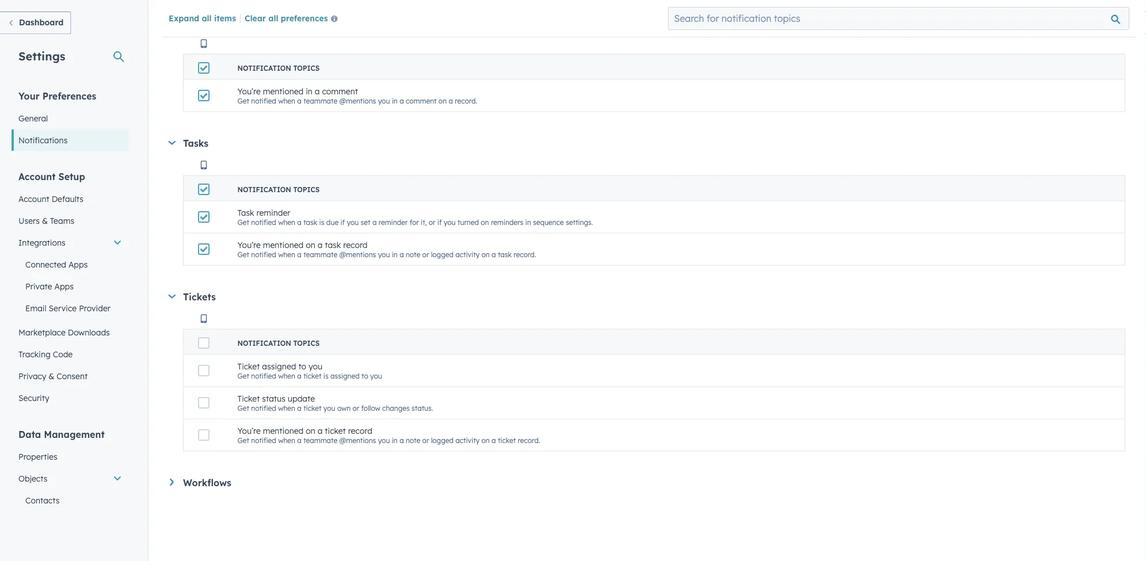 Task type: locate. For each thing, give the bounding box(es) containing it.
notification topics up task
[[237, 185, 320, 194]]

provider
[[79, 303, 111, 313]]

0 vertical spatial activity
[[456, 250, 480, 259]]

when inside ticket status update get notified when a ticket you own or follow changes status.
[[278, 404, 295, 413]]

caret image inside tickets dropdown button
[[168, 295, 176, 299]]

or down it, at the top left
[[422, 250, 429, 259]]

you
[[378, 97, 390, 105], [347, 218, 359, 227], [444, 218, 456, 227], [378, 250, 390, 259], [309, 362, 322, 372], [370, 372, 382, 380], [323, 404, 335, 413], [378, 436, 390, 445]]

0 vertical spatial @mentions
[[339, 97, 376, 105]]

topics for tickets
[[293, 339, 320, 348]]

0 vertical spatial notification
[[237, 64, 291, 73]]

is left due
[[319, 218, 324, 227]]

in inside you're mentioned on a ticket record get notified when a teammate @mentions you in a note or logged activity on a ticket record.
[[392, 436, 398, 445]]

& for privacy
[[49, 371, 54, 381]]

logged
[[431, 250, 454, 259], [431, 436, 454, 445]]

when inside you're mentioned on a task record get notified when a teammate @mentions you in a note or logged activity on a task record.
[[278, 250, 295, 259]]

2 mentioned from the top
[[263, 240, 304, 250]]

private apps
[[25, 281, 74, 291]]

connected
[[25, 259, 66, 269]]

1 topics from the top
[[293, 64, 320, 73]]

record inside you're mentioned on a ticket record get notified when a teammate @mentions you in a note or logged activity on a ticket record.
[[348, 426, 372, 436]]

2 when from the top
[[278, 218, 295, 227]]

5 when from the top
[[278, 404, 295, 413]]

apps inside connected apps link
[[68, 259, 88, 269]]

3 get from the top
[[237, 250, 249, 259]]

is
[[319, 218, 324, 227], [323, 372, 329, 380]]

when inside you're mentioned in a comment get notified when a teammate @mentions you in a comment on a record.
[[278, 97, 295, 105]]

or
[[429, 218, 436, 227], [422, 250, 429, 259], [353, 404, 359, 413], [422, 436, 429, 445]]

2 vertical spatial record.
[[518, 436, 540, 445]]

when
[[278, 97, 295, 105], [278, 218, 295, 227], [278, 250, 295, 259], [278, 372, 295, 380], [278, 404, 295, 413], [278, 436, 295, 445]]

0 vertical spatial you're
[[237, 87, 261, 97]]

record. inside you're mentioned on a ticket record get notified when a teammate @mentions you in a note or logged activity on a ticket record.
[[518, 436, 540, 445]]

activity
[[456, 250, 480, 259], [456, 436, 480, 445]]

all inside button
[[268, 13, 278, 23]]

contacts link
[[12, 490, 129, 512]]

assigned
[[262, 362, 296, 372], [330, 372, 360, 380]]

in inside task reminder get notified when a task is due if you set a reminder for it, or if you turned on reminders in sequence settings.
[[525, 218, 531, 227]]

notification
[[237, 64, 291, 73], [237, 185, 291, 194], [237, 339, 291, 348]]

due
[[326, 218, 339, 227]]

1 @mentions from the top
[[339, 97, 376, 105]]

account up the account defaults
[[18, 171, 56, 182]]

1 all from the left
[[202, 13, 212, 23]]

& right users
[[42, 216, 48, 226]]

2 @mentions from the top
[[339, 250, 376, 259]]

ticket inside ticket status update get notified when a ticket you own or follow changes status.
[[303, 404, 321, 413]]

own
[[337, 404, 351, 413]]

1 vertical spatial caret image
[[168, 295, 176, 299]]

caret image for tasks
[[168, 141, 176, 145]]

0 vertical spatial caret image
[[168, 141, 176, 145]]

apps
[[68, 259, 88, 269], [54, 281, 74, 291]]

mentioned inside you're mentioned on a task record get notified when a teammate @mentions you in a note or logged activity on a task record.
[[263, 240, 304, 250]]

0 vertical spatial mentioned
[[263, 87, 304, 97]]

apps for private apps
[[54, 281, 74, 291]]

1 logged from the top
[[431, 250, 454, 259]]

items
[[214, 13, 236, 23]]

3 teammate from the top
[[303, 436, 337, 445]]

0 vertical spatial &
[[42, 216, 48, 226]]

record down set
[[343, 240, 368, 250]]

1 vertical spatial @mentions
[[339, 250, 376, 259]]

ticket inside ticket assigned to you get notified when a ticket is assigned to you
[[237, 362, 260, 372]]

in inside you're mentioned on a task record get notified when a teammate @mentions you in a note or logged activity on a task record.
[[392, 250, 398, 259]]

0 vertical spatial account
[[18, 171, 56, 182]]

2 note from the top
[[406, 436, 420, 445]]

2 horizontal spatial task
[[498, 250, 512, 259]]

1 horizontal spatial &
[[49, 371, 54, 381]]

account defaults
[[18, 194, 83, 204]]

or inside you're mentioned on a ticket record get notified when a teammate @mentions you in a note or logged activity on a ticket record.
[[422, 436, 429, 445]]

all left items
[[202, 13, 212, 23]]

1 vertical spatial topics
[[293, 185, 320, 194]]

6 when from the top
[[278, 436, 295, 445]]

account setup element
[[12, 170, 129, 409]]

note down for
[[406, 250, 420, 259]]

3 @mentions from the top
[[339, 436, 376, 445]]

a
[[315, 87, 320, 97], [297, 97, 302, 105], [400, 97, 404, 105], [449, 97, 453, 105], [297, 218, 302, 227], [372, 218, 377, 227], [318, 240, 323, 250], [297, 250, 302, 259], [400, 250, 404, 259], [492, 250, 496, 259], [297, 372, 302, 380], [297, 404, 302, 413], [318, 426, 323, 436], [297, 436, 302, 445], [400, 436, 404, 445], [492, 436, 496, 445]]

1 vertical spatial notification topics
[[237, 185, 320, 194]]

update
[[288, 394, 315, 404]]

account for account defaults
[[18, 194, 49, 204]]

6 notified from the top
[[251, 436, 276, 445]]

1 note from the top
[[406, 250, 420, 259]]

teammate inside you're mentioned on a task record get notified when a teammate @mentions you in a note or logged activity on a task record.
[[303, 250, 337, 259]]

1 vertical spatial notification
[[237, 185, 291, 194]]

caret image inside tasks dropdown button
[[168, 141, 176, 145]]

service
[[49, 303, 77, 313]]

account up users
[[18, 194, 49, 204]]

or inside you're mentioned on a task record get notified when a teammate @mentions you in a note or logged activity on a task record.
[[422, 250, 429, 259]]

you inside you're mentioned in a comment get notified when a teammate @mentions you in a comment on a record.
[[378, 97, 390, 105]]

1 when from the top
[[278, 97, 295, 105]]

when inside task reminder get notified when a task is due if you set a reminder for it, or if you turned on reminders in sequence settings.
[[278, 218, 295, 227]]

get inside you're mentioned in a comment get notified when a teammate @mentions you in a comment on a record.
[[237, 97, 249, 105]]

notification for tasks
[[237, 185, 291, 194]]

1 vertical spatial ticket
[[237, 394, 260, 404]]

logged inside you're mentioned on a ticket record get notified when a teammate @mentions you in a note or logged activity on a ticket record.
[[431, 436, 454, 445]]

notifications
[[18, 135, 68, 145]]

1 horizontal spatial if
[[437, 218, 442, 227]]

Search for notification topics search field
[[668, 7, 1130, 30]]

0 horizontal spatial if
[[341, 218, 345, 227]]

consent
[[57, 371, 88, 381]]

1 activity from the top
[[456, 250, 480, 259]]

or inside task reminder get notified when a task is due if you set a reminder for it, or if you turned on reminders in sequence settings.
[[429, 218, 436, 227]]

1 vertical spatial logged
[[431, 436, 454, 445]]

3 topics from the top
[[293, 339, 320, 348]]

comment
[[322, 87, 358, 97], [406, 97, 437, 105]]

1 mentioned from the top
[[263, 87, 304, 97]]

assigned up ticket status update get notified when a ticket you own or follow changes status. on the left bottom of page
[[330, 372, 360, 380]]

caret image
[[168, 141, 176, 145], [168, 295, 176, 299]]

caret image left tickets
[[168, 295, 176, 299]]

2 vertical spatial topics
[[293, 339, 320, 348]]

if right it, at the top left
[[437, 218, 442, 227]]

6 get from the top
[[237, 436, 249, 445]]

1 ticket from the top
[[237, 362, 260, 372]]

task down due
[[325, 240, 341, 250]]

1 vertical spatial teammate
[[303, 250, 337, 259]]

get
[[237, 97, 249, 105], [237, 218, 249, 227], [237, 250, 249, 259], [237, 372, 249, 380], [237, 404, 249, 413], [237, 436, 249, 445]]

2 caret image from the top
[[168, 295, 176, 299]]

on inside task reminder get notified when a task is due if you set a reminder for it, or if you turned on reminders in sequence settings.
[[481, 218, 489, 227]]

dashboard
[[19, 17, 64, 27]]

notified inside task reminder get notified when a task is due if you set a reminder for it, or if you turned on reminders in sequence settings.
[[251, 218, 276, 227]]

on
[[439, 97, 447, 105], [481, 218, 489, 227], [306, 240, 315, 250], [482, 250, 490, 259], [306, 426, 315, 436], [482, 436, 490, 445]]

0 vertical spatial apps
[[68, 259, 88, 269]]

2 activity from the top
[[456, 436, 480, 445]]

4 get from the top
[[237, 372, 249, 380]]

teammate
[[303, 97, 337, 105], [303, 250, 337, 259], [303, 436, 337, 445]]

2 logged from the top
[[431, 436, 454, 445]]

1 if from the left
[[341, 218, 345, 227]]

2 vertical spatial @mentions
[[339, 436, 376, 445]]

clear
[[245, 13, 266, 23]]

record. inside you're mentioned on a task record get notified when a teammate @mentions you in a note or logged activity on a task record.
[[514, 250, 536, 259]]

notification topics down clear all preferences
[[237, 64, 320, 73]]

2 ticket from the top
[[237, 394, 260, 404]]

tasks
[[183, 138, 209, 149]]

1 vertical spatial record.
[[514, 250, 536, 259]]

record down follow
[[348, 426, 372, 436]]

1 account from the top
[[18, 171, 56, 182]]

& right 'privacy'
[[49, 371, 54, 381]]

record. for you're mentioned on a task record
[[514, 250, 536, 259]]

notification up ticket assigned to you get notified when a ticket is assigned to you
[[237, 339, 291, 348]]

notification for tickets
[[237, 339, 291, 348]]

your preferences
[[18, 90, 96, 102]]

0 vertical spatial logged
[[431, 250, 454, 259]]

expand
[[169, 13, 199, 23]]

dashboard link
[[0, 12, 71, 34]]

account inside account defaults link
[[18, 194, 49, 204]]

notified inside you're mentioned on a ticket record get notified when a teammate @mentions you in a note or logged activity on a ticket record.
[[251, 436, 276, 445]]

3 mentioned from the top
[[263, 426, 304, 436]]

0 vertical spatial notification topics
[[237, 64, 320, 73]]

task
[[303, 218, 317, 227], [325, 240, 341, 250], [498, 250, 512, 259]]

1 vertical spatial &
[[49, 371, 54, 381]]

get inside you're mentioned on a ticket record get notified when a teammate @mentions you in a note or logged activity on a ticket record.
[[237, 436, 249, 445]]

note inside you're mentioned on a task record get notified when a teammate @mentions you in a note or logged activity on a task record.
[[406, 250, 420, 259]]

2 notification topics from the top
[[237, 185, 320, 194]]

you're inside you're mentioned on a task record get notified when a teammate @mentions you in a note or logged activity on a task record.
[[237, 240, 261, 250]]

is inside ticket assigned to you get notified when a ticket is assigned to you
[[323, 372, 329, 380]]

1 vertical spatial mentioned
[[263, 240, 304, 250]]

properties link
[[12, 446, 129, 468]]

reminder
[[257, 208, 290, 218], [379, 218, 408, 227]]

3 you're from the top
[[237, 426, 261, 436]]

settings.
[[566, 218, 593, 227]]

apps inside private apps link
[[54, 281, 74, 291]]

you inside you're mentioned on a ticket record get notified when a teammate @mentions you in a note or logged activity on a ticket record.
[[378, 436, 390, 445]]

note inside you're mentioned on a ticket record get notified when a teammate @mentions you in a note or logged activity on a ticket record.
[[406, 436, 420, 445]]

marketplace downloads
[[18, 327, 110, 337]]

if right due
[[341, 218, 345, 227]]

privacy & consent link
[[12, 365, 129, 387]]

0 vertical spatial topics
[[293, 64, 320, 73]]

0 vertical spatial note
[[406, 250, 420, 259]]

activity inside you're mentioned on a ticket record get notified when a teammate @mentions you in a note or logged activity on a ticket record.
[[456, 436, 480, 445]]

is inside task reminder get notified when a task is due if you set a reminder for it, or if you turned on reminders in sequence settings.
[[319, 218, 324, 227]]

ticket
[[237, 362, 260, 372], [237, 394, 260, 404]]

or for task reminder
[[429, 218, 436, 227]]

logged down status.
[[431, 436, 454, 445]]

changes
[[382, 404, 410, 413]]

or right own
[[353, 404, 359, 413]]

you're inside you're mentioned on a ticket record get notified when a teammate @mentions you in a note or logged activity on a ticket record.
[[237, 426, 261, 436]]

activity for you're mentioned on a task record
[[456, 250, 480, 259]]

apps down integrations button
[[68, 259, 88, 269]]

2 vertical spatial notification
[[237, 339, 291, 348]]

notification topics
[[237, 64, 320, 73], [237, 185, 320, 194], [237, 339, 320, 348]]

1 vertical spatial apps
[[54, 281, 74, 291]]

you're for you're mentioned on a ticket record
[[237, 426, 261, 436]]

setup
[[58, 171, 85, 182]]

2 notified from the top
[[251, 218, 276, 227]]

notification down clear
[[237, 64, 291, 73]]

2 topics from the top
[[293, 185, 320, 194]]

0 horizontal spatial all
[[202, 13, 212, 23]]

1 you're from the top
[[237, 87, 261, 97]]

when inside you're mentioned on a ticket record get notified when a teammate @mentions you in a note or logged activity on a ticket record.
[[278, 436, 295, 445]]

topics
[[293, 64, 320, 73], [293, 185, 320, 194], [293, 339, 320, 348]]

@mentions inside you're mentioned on a task record get notified when a teammate @mentions you in a note or logged activity on a task record.
[[339, 250, 376, 259]]

tracking code link
[[12, 343, 129, 365]]

caret image left tasks
[[168, 141, 176, 145]]

0 horizontal spatial comment
[[322, 87, 358, 97]]

record inside you're mentioned on a task record get notified when a teammate @mentions you in a note or logged activity on a task record.
[[343, 240, 368, 250]]

1 vertical spatial record
[[348, 426, 372, 436]]

assigned up 'status'
[[262, 362, 296, 372]]

& for users
[[42, 216, 48, 226]]

1 caret image from the top
[[168, 141, 176, 145]]

1 notified from the top
[[251, 97, 276, 105]]

0 horizontal spatial task
[[303, 218, 317, 227]]

account for account setup
[[18, 171, 56, 182]]

to up follow
[[362, 372, 368, 380]]

0 vertical spatial teammate
[[303, 97, 337, 105]]

you're inside you're mentioned in a comment get notified when a teammate @mentions you in a comment on a record.
[[237, 87, 261, 97]]

0 vertical spatial ticket
[[237, 362, 260, 372]]

note for you're mentioned on a task record
[[406, 250, 420, 259]]

reminder right task
[[257, 208, 290, 218]]

2 vertical spatial teammate
[[303, 436, 337, 445]]

is up ticket status update get notified when a ticket you own or follow changes status. on the left bottom of page
[[323, 372, 329, 380]]

1 horizontal spatial reminder
[[379, 218, 408, 227]]

notification topics up ticket assigned to you get notified when a ticket is assigned to you
[[237, 339, 320, 348]]

ticket status update get notified when a ticket you own or follow changes status.
[[237, 394, 433, 413]]

users
[[18, 216, 40, 226]]

4 notified from the top
[[251, 372, 276, 380]]

ticket
[[303, 372, 321, 380], [303, 404, 321, 413], [325, 426, 346, 436], [498, 436, 516, 445]]

record for you're mentioned on a ticket record
[[348, 426, 372, 436]]

record
[[343, 240, 368, 250], [348, 426, 372, 436]]

if
[[341, 218, 345, 227], [437, 218, 442, 227]]

logged down task reminder get notified when a task is due if you set a reminder for it, or if you turned on reminders in sequence settings.
[[431, 250, 454, 259]]

@mentions inside you're mentioned in a comment get notified when a teammate @mentions you in a comment on a record.
[[339, 97, 376, 105]]

your
[[18, 90, 40, 102]]

3 notification topics from the top
[[237, 339, 320, 348]]

to
[[298, 362, 306, 372], [362, 372, 368, 380]]

5 notified from the top
[[251, 404, 276, 413]]

teammate inside you're mentioned on a ticket record get notified when a teammate @mentions you in a note or logged activity on a ticket record.
[[303, 436, 337, 445]]

2 vertical spatial mentioned
[[263, 426, 304, 436]]

reminder left for
[[379, 218, 408, 227]]

privacy
[[18, 371, 46, 381]]

2 all from the left
[[268, 13, 278, 23]]

notification topics for tasks
[[237, 185, 320, 194]]

mentioned inside you're mentioned on a ticket record get notified when a teammate @mentions you in a note or logged activity on a ticket record.
[[263, 426, 304, 436]]

task left due
[[303, 218, 317, 227]]

or down status.
[[422, 436, 429, 445]]

0 vertical spatial record
[[343, 240, 368, 250]]

notification up task
[[237, 185, 291, 194]]

apps up service
[[54, 281, 74, 291]]

1 vertical spatial account
[[18, 194, 49, 204]]

4 when from the top
[[278, 372, 295, 380]]

you're mentioned on a ticket record get notified when a teammate @mentions you in a note or logged activity on a ticket record.
[[237, 426, 540, 445]]

logged inside you're mentioned on a task record get notified when a teammate @mentions you in a note or logged activity on a task record.
[[431, 250, 454, 259]]

record.
[[455, 97, 477, 105], [514, 250, 536, 259], [518, 436, 540, 445]]

2 teammate from the top
[[303, 250, 337, 259]]

5 get from the top
[[237, 404, 249, 413]]

3 notification from the top
[[237, 339, 291, 348]]

task down reminders
[[498, 250, 512, 259]]

0 horizontal spatial &
[[42, 216, 48, 226]]

tickets
[[183, 291, 216, 303]]

note
[[406, 250, 420, 259], [406, 436, 420, 445]]

2 vertical spatial notification topics
[[237, 339, 320, 348]]

1 get from the top
[[237, 97, 249, 105]]

logged for you're mentioned on a ticket record
[[431, 436, 454, 445]]

all
[[202, 13, 212, 23], [268, 13, 278, 23]]

you're for you're mentioned on a task record
[[237, 240, 261, 250]]

notified inside ticket status update get notified when a ticket you own or follow changes status.
[[251, 404, 276, 413]]

2 account from the top
[[18, 194, 49, 204]]

&
[[42, 216, 48, 226], [49, 371, 54, 381]]

or inside ticket status update get notified when a ticket you own or follow changes status.
[[353, 404, 359, 413]]

caret image for tickets
[[168, 295, 176, 299]]

to up update
[[298, 362, 306, 372]]

2 notification from the top
[[237, 185, 291, 194]]

@mentions inside you're mentioned on a ticket record get notified when a teammate @mentions you in a note or logged activity on a ticket record.
[[339, 436, 376, 445]]

1 vertical spatial is
[[323, 372, 329, 380]]

3 notified from the top
[[251, 250, 276, 259]]

0 vertical spatial record.
[[455, 97, 477, 105]]

all right clear
[[268, 13, 278, 23]]

or right it, at the top left
[[429, 218, 436, 227]]

mentioned inside you're mentioned in a comment get notified when a teammate @mentions you in a comment on a record.
[[263, 87, 304, 97]]

private apps link
[[12, 275, 129, 297]]

1 teammate from the top
[[303, 97, 337, 105]]

account
[[18, 171, 56, 182], [18, 194, 49, 204]]

2 vertical spatial you're
[[237, 426, 261, 436]]

or for you're mentioned on a task record
[[422, 250, 429, 259]]

0 vertical spatial is
[[319, 218, 324, 227]]

1 vertical spatial note
[[406, 436, 420, 445]]

1 vertical spatial you're
[[237, 240, 261, 250]]

note down status.
[[406, 436, 420, 445]]

you're
[[237, 87, 261, 97], [237, 240, 261, 250], [237, 426, 261, 436]]

2 you're from the top
[[237, 240, 261, 250]]

you're mentioned in a comment get notified when a teammate @mentions you in a comment on a record.
[[237, 87, 477, 105]]

1 horizontal spatial all
[[268, 13, 278, 23]]

privacy & consent
[[18, 371, 88, 381]]

3 when from the top
[[278, 250, 295, 259]]

2 get from the top
[[237, 218, 249, 227]]

ticket inside ticket status update get notified when a ticket you own or follow changes status.
[[237, 394, 260, 404]]

activity inside you're mentioned on a task record get notified when a teammate @mentions you in a note or logged activity on a task record.
[[456, 250, 480, 259]]

notifications link
[[12, 129, 129, 151]]

a inside ticket status update get notified when a ticket you own or follow changes status.
[[297, 404, 302, 413]]

teammate for task
[[303, 250, 337, 259]]

1 vertical spatial activity
[[456, 436, 480, 445]]



Task type: describe. For each thing, give the bounding box(es) containing it.
properties
[[18, 452, 57, 462]]

get inside task reminder get notified when a task is due if you set a reminder for it, or if you turned on reminders in sequence settings.
[[237, 218, 249, 227]]

teammate inside you're mentioned in a comment get notified when a teammate @mentions you in a comment on a record.
[[303, 97, 337, 105]]

private
[[25, 281, 52, 291]]

marketplace
[[18, 327, 66, 337]]

code
[[53, 349, 73, 359]]

general link
[[12, 107, 129, 129]]

security link
[[12, 387, 129, 409]]

objects button
[[12, 468, 129, 490]]

tickets button
[[168, 291, 1126, 303]]

connected apps
[[25, 259, 88, 269]]

clear all preferences
[[245, 13, 328, 23]]

data management element
[[12, 428, 129, 561]]

for
[[410, 218, 419, 227]]

ticket for ticket assigned to you
[[237, 362, 260, 372]]

1 horizontal spatial assigned
[[330, 372, 360, 380]]

a inside ticket assigned to you get notified when a ticket is assigned to you
[[297, 372, 302, 380]]

ticket inside ticket assigned to you get notified when a ticket is assigned to you
[[303, 372, 321, 380]]

all for expand
[[202, 13, 212, 23]]

logged for you're mentioned on a task record
[[431, 250, 454, 259]]

it,
[[421, 218, 427, 227]]

data management
[[18, 429, 105, 440]]

you're for you're mentioned in a comment
[[237, 87, 261, 97]]

@mentions for you're mentioned on a ticket record
[[339, 436, 376, 445]]

users & teams link
[[12, 210, 129, 232]]

clear all preferences button
[[245, 12, 342, 26]]

expand all items button
[[169, 13, 236, 23]]

0 horizontal spatial to
[[298, 362, 306, 372]]

status.
[[412, 404, 433, 413]]

when inside ticket assigned to you get notified when a ticket is assigned to you
[[278, 372, 295, 380]]

1 horizontal spatial to
[[362, 372, 368, 380]]

email service provider link
[[12, 297, 129, 319]]

preferences
[[281, 13, 328, 23]]

ticket assigned to you get notified when a ticket is assigned to you
[[237, 362, 382, 380]]

workflows
[[183, 477, 231, 489]]

workflows button
[[170, 477, 1126, 489]]

management
[[44, 429, 105, 440]]

tracking code
[[18, 349, 73, 359]]

0 horizontal spatial reminder
[[257, 208, 290, 218]]

data
[[18, 429, 41, 440]]

status
[[262, 394, 285, 404]]

teammate for ticket
[[303, 436, 337, 445]]

1 horizontal spatial comment
[[406, 97, 437, 105]]

get inside ticket status update get notified when a ticket you own or follow changes status.
[[237, 404, 249, 413]]

record for you're mentioned on a task record
[[343, 240, 368, 250]]

2 if from the left
[[437, 218, 442, 227]]

general
[[18, 113, 48, 123]]

objects
[[18, 474, 47, 484]]

1 horizontal spatial task
[[325, 240, 341, 250]]

1 notification from the top
[[237, 64, 291, 73]]

tasks button
[[168, 138, 1126, 149]]

tracking
[[18, 349, 51, 359]]

expand all items
[[169, 13, 236, 23]]

note for you're mentioned on a ticket record
[[406, 436, 420, 445]]

1 notification topics from the top
[[237, 64, 320, 73]]

task
[[237, 208, 254, 218]]

preferences
[[42, 90, 96, 102]]

apps for connected apps
[[68, 259, 88, 269]]

contacts
[[25, 495, 60, 505]]

reminders
[[491, 218, 523, 227]]

get inside ticket assigned to you get notified when a ticket is assigned to you
[[237, 372, 249, 380]]

task inside task reminder get notified when a task is due if you set a reminder for it, or if you turned on reminders in sequence settings.
[[303, 218, 317, 227]]

on inside you're mentioned in a comment get notified when a teammate @mentions you in a comment on a record.
[[439, 97, 447, 105]]

notified inside you're mentioned on a task record get notified when a teammate @mentions you in a note or logged activity on a task record.
[[251, 250, 276, 259]]

0 horizontal spatial assigned
[[262, 362, 296, 372]]

task reminder get notified when a task is due if you set a reminder for it, or if you turned on reminders in sequence settings.
[[237, 208, 593, 227]]

turned
[[458, 218, 479, 227]]

ticket for ticket status update
[[237, 394, 260, 404]]

you're mentioned on a task record get notified when a teammate @mentions you in a note or logged activity on a task record.
[[237, 240, 536, 259]]

users & teams
[[18, 216, 74, 226]]

account setup
[[18, 171, 85, 182]]

set
[[361, 218, 371, 227]]

comments
[[183, 18, 226, 28]]

notified inside you're mentioned in a comment get notified when a teammate @mentions you in a comment on a record.
[[251, 97, 276, 105]]

follow
[[361, 404, 380, 413]]

@mentions for you're mentioned on a task record
[[339, 250, 376, 259]]

mentioned for comment
[[263, 87, 304, 97]]

or for you're mentioned on a ticket record
[[422, 436, 429, 445]]

account defaults link
[[12, 188, 129, 210]]

your preferences element
[[12, 90, 129, 151]]

record. inside you're mentioned in a comment get notified when a teammate @mentions you in a comment on a record.
[[455, 97, 477, 105]]

notified inside ticket assigned to you get notified when a ticket is assigned to you
[[251, 372, 276, 380]]

sequence
[[533, 218, 564, 227]]

caret image
[[170, 479, 174, 486]]

teams
[[50, 216, 74, 226]]

security
[[18, 393, 49, 403]]

you inside you're mentioned on a task record get notified when a teammate @mentions you in a note or logged activity on a task record.
[[378, 250, 390, 259]]

email
[[25, 303, 46, 313]]

topics for tasks
[[293, 185, 320, 194]]

marketplace downloads link
[[12, 322, 129, 343]]

mentioned for ticket
[[263, 426, 304, 436]]

settings
[[18, 49, 65, 63]]

integrations
[[18, 237, 65, 248]]

you inside ticket status update get notified when a ticket you own or follow changes status.
[[323, 404, 335, 413]]

get inside you're mentioned on a task record get notified when a teammate @mentions you in a note or logged activity on a task record.
[[237, 250, 249, 259]]

email service provider
[[25, 303, 111, 313]]

mentioned for task
[[263, 240, 304, 250]]

integrations button
[[12, 232, 129, 254]]

notification topics for tickets
[[237, 339, 320, 348]]

activity for you're mentioned on a ticket record
[[456, 436, 480, 445]]

record. for you're mentioned on a ticket record
[[518, 436, 540, 445]]

all for clear
[[268, 13, 278, 23]]

defaults
[[52, 194, 83, 204]]

downloads
[[68, 327, 110, 337]]

connected apps link
[[12, 254, 129, 275]]



Task type: vqa. For each thing, say whether or not it's contained in the screenshot.
1st 'Get' from the bottom of the page
yes



